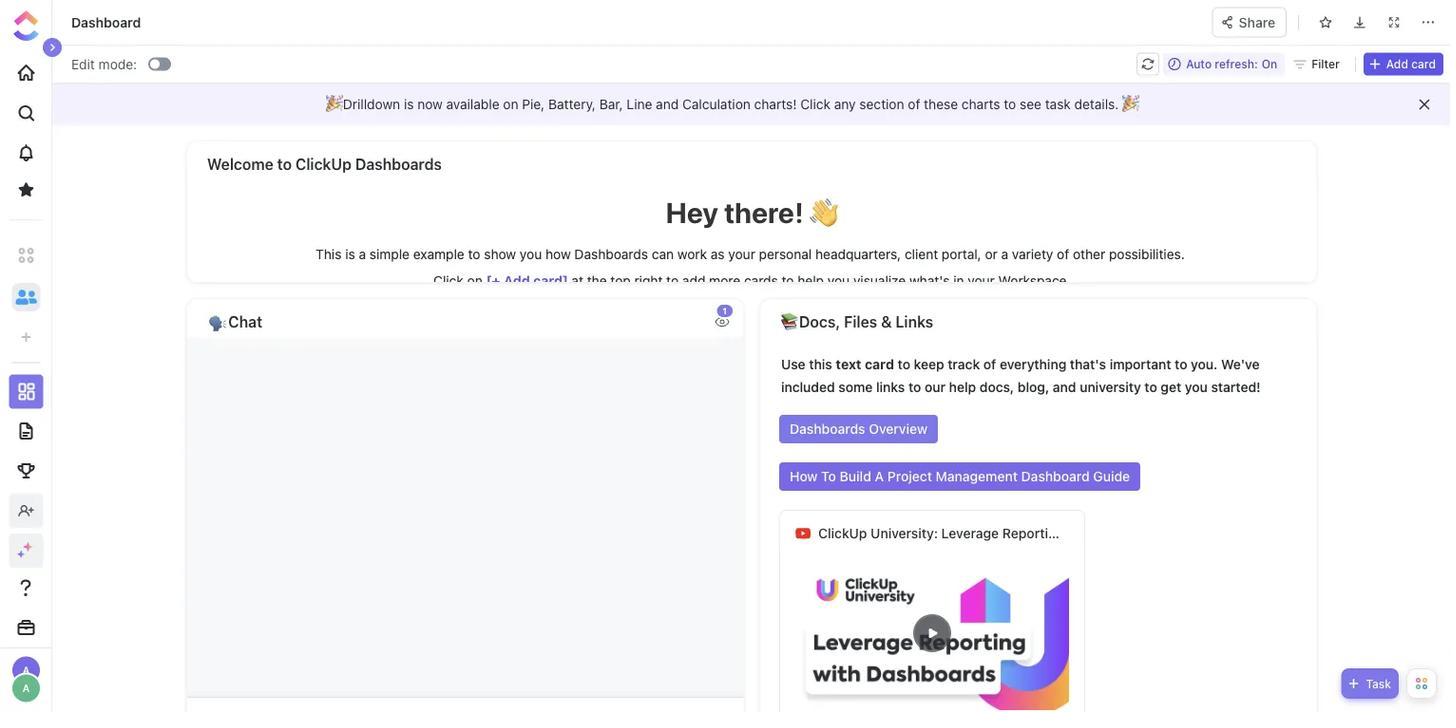 Task type: describe. For each thing, give the bounding box(es) containing it.
to left keep
[[898, 357, 911, 373]]

the
[[587, 273, 607, 289]]

to left you.
[[1175, 357, 1188, 373]]

1 vertical spatial you
[[828, 273, 850, 289]]

to inside button
[[277, 155, 292, 173]]

filter button
[[1289, 53, 1348, 76]]

1 button
[[715, 303, 735, 332]]

1 vertical spatial on
[[467, 273, 483, 289]]

available
[[446, 96, 500, 112]]

dashboard
[[1021, 469, 1090, 485]]

or
[[985, 247, 998, 262]]

dashboards down included
[[790, 422, 866, 437]]

and inside to keep track of everything that's important to you. we've included some links to our help docs, blog, and university to get you started!
[[1053, 380, 1076, 395]]

0 horizontal spatial add
[[504, 273, 530, 289]]

other
[[1073, 247, 1106, 262]]

links
[[896, 313, 934, 331]]

👋
[[810, 196, 839, 230]]

how to build a project management dashboard guide
[[790, 469, 1130, 485]]

with
[[1068, 526, 1095, 542]]

leverage
[[942, 526, 999, 542]]

click on [+ add card] at the top right to add more cards to help you visualize what's in your workspace.
[[434, 273, 1071, 289]]

auto
[[1186, 58, 1212, 71]]

client
[[905, 247, 938, 262]]

you inside to keep track of everything that's important to you. we've included some links to our help docs, blog, and university to get you started!
[[1185, 380, 1208, 395]]

2023
[[1245, 9, 1275, 23]]

nov 8, 2023 at 9:02 am
[[1204, 9, 1340, 23]]

to left get
[[1145, 380, 1157, 395]]

9:02
[[1293, 9, 1319, 23]]

0 vertical spatial at
[[1278, 9, 1290, 23]]

docs,
[[799, 313, 841, 331]]

started!
[[1211, 380, 1261, 395]]

on inside alert
[[503, 96, 519, 112]]

of inside alert
[[908, 96, 920, 112]]

1 🎉 from the left
[[326, 96, 339, 112]]

can
[[652, 247, 674, 262]]

now
[[417, 96, 443, 112]]

1 horizontal spatial your
[[968, 273, 995, 289]]

1 a from the left
[[359, 247, 366, 262]]

🎉 drilldown is now available on pie, battery, bar, line and calculation charts! click any section of these charts to see task details.  🎉
[[326, 96, 1140, 112]]

welcome to clickup dashboards
[[207, 155, 442, 173]]

variety
[[1012, 247, 1054, 262]]

auto refresh: on
[[1186, 58, 1278, 71]]

card inside button
[[1412, 58, 1436, 71]]

get
[[1161, 380, 1182, 395]]

to left "add"
[[666, 273, 679, 289]]

portal,
[[942, 247, 982, 262]]

refresh:
[[1215, 58, 1258, 71]]

reporting
[[1003, 526, 1064, 542]]

top
[[611, 273, 631, 289]]

dashboards up the top
[[575, 247, 648, 262]]

dashboards inside 'welcome to clickup dashboards' button
[[355, 155, 442, 173]]

🗣
[[207, 313, 225, 331]]

blog,
[[1018, 380, 1050, 395]]

dashboards overview
[[790, 422, 928, 437]]

that's
[[1070, 357, 1106, 373]]

nov
[[1204, 9, 1227, 23]]

how
[[790, 469, 818, 485]]

cards
[[744, 273, 778, 289]]

on
[[1262, 58, 1278, 71]]

filter button
[[1289, 53, 1348, 76]]

build
[[840, 469, 871, 485]]

hey
[[666, 196, 718, 230]]

and inside alert
[[656, 96, 679, 112]]

sparkle svg 1 image
[[23, 543, 33, 552]]

personal
[[759, 247, 812, 262]]

0 horizontal spatial is
[[345, 247, 355, 262]]

sparkle svg 2 image
[[18, 551, 25, 558]]

0 vertical spatial help
[[798, 273, 824, 289]]

📚 docs, files & links button
[[779, 309, 1299, 336]]

charts!
[[754, 96, 797, 112]]

add inside button
[[1387, 58, 1409, 71]]

calculation
[[682, 96, 751, 112]]

to left our
[[909, 380, 921, 395]]

text
[[836, 357, 862, 373]]

chat
[[228, 313, 262, 331]]

clickup university: leverage reporting with dashboards
[[818, 526, 1174, 542]]

included
[[781, 380, 835, 395]]

📚
[[780, 313, 796, 331]]

as
[[711, 247, 725, 262]]

0 vertical spatial a
[[875, 469, 884, 485]]

is inside alert
[[404, 96, 414, 112]]

you.
[[1191, 357, 1218, 373]]

keep
[[914, 357, 944, 373]]

of inside to keep track of everything that's important to you. we've included some links to our help docs, blog, and university to get you started!
[[984, 357, 996, 373]]

battery,
[[548, 96, 596, 112]]

2 a from the left
[[1001, 247, 1009, 262]]

card]
[[533, 273, 568, 289]]

1 vertical spatial card
[[865, 357, 894, 373]]

example
[[413, 247, 465, 262]]

right
[[634, 273, 663, 289]]

edit
[[71, 56, 95, 72]]

section
[[860, 96, 904, 112]]

0 vertical spatial your
[[728, 247, 756, 262]]



Task type: locate. For each thing, give the bounding box(es) containing it.
1 vertical spatial at
[[572, 273, 584, 289]]

task
[[1045, 96, 1071, 112]]

clickup inside button
[[296, 155, 352, 173]]

help down personal
[[798, 273, 824, 289]]

🗣 chat button
[[206, 309, 701, 336]]

you left how
[[520, 247, 542, 262]]

a right the or
[[1001, 247, 1009, 262]]

1 vertical spatial is
[[345, 247, 355, 262]]

0 horizontal spatial of
[[908, 96, 920, 112]]

track
[[948, 357, 980, 373]]

clickup down build
[[818, 526, 867, 542]]

0 vertical spatial card
[[1412, 58, 1436, 71]]

a left 'simple'
[[359, 247, 366, 262]]

add
[[682, 273, 706, 289]]

university
[[1080, 380, 1141, 395]]

at left 9:02
[[1278, 9, 1290, 23]]

add card button
[[1364, 53, 1444, 76]]

2 vertical spatial a
[[22, 683, 30, 695]]

welcome
[[207, 155, 273, 173]]

1 vertical spatial a
[[23, 665, 29, 676]]

1 horizontal spatial click
[[801, 96, 831, 112]]

help down track
[[949, 380, 976, 395]]

1 horizontal spatial on
[[503, 96, 519, 112]]

1 horizontal spatial you
[[828, 273, 850, 289]]

use
[[781, 357, 806, 373]]

add down clickup logo
[[1387, 58, 1409, 71]]

card down clickup logo
[[1412, 58, 1436, 71]]

drilldown
[[343, 96, 400, 112]]

1 horizontal spatial is
[[404, 96, 414, 112]]

1 vertical spatial of
[[1057, 247, 1070, 262]]

to left show
[[468, 247, 481, 262]]

click inside alert
[[801, 96, 831, 112]]

click down example
[[434, 273, 464, 289]]

0 horizontal spatial you
[[520, 247, 542, 262]]

0 horizontal spatial card
[[865, 357, 894, 373]]

&
[[881, 313, 892, 331]]

to keep track of everything that's important to you. we've included some links to our help docs, blog, and university to get you started!
[[781, 357, 1263, 395]]

show
[[484, 247, 516, 262]]

🗣 chat
[[207, 313, 262, 331]]

0 vertical spatial you
[[520, 247, 542, 262]]

you down you.
[[1185, 380, 1208, 395]]

simple
[[370, 247, 410, 262]]

share
[[1239, 14, 1276, 30]]

this
[[809, 357, 832, 373]]

0 vertical spatial on
[[503, 96, 519, 112]]

1 vertical spatial and
[[1053, 380, 1076, 395]]

1 horizontal spatial a
[[1001, 247, 1009, 262]]

how
[[546, 247, 571, 262]]

0 vertical spatial of
[[908, 96, 920, 112]]

card up 'links'
[[865, 357, 894, 373]]

1 horizontal spatial help
[[949, 380, 976, 395]]

0 vertical spatial and
[[656, 96, 679, 112]]

you down headquarters,
[[828, 273, 850, 289]]

1 horizontal spatial add
[[1387, 58, 1409, 71]]

project
[[888, 469, 932, 485]]

to
[[821, 469, 836, 485]]

None text field
[[71, 11, 621, 34]]

📚 docs, files & links
[[780, 313, 934, 331]]

to left see on the top right of the page
[[1004, 96, 1016, 112]]

welcome to clickup dashboards button
[[206, 151, 1299, 178]]

0 horizontal spatial on
[[467, 273, 483, 289]]

1 horizontal spatial card
[[1412, 58, 1436, 71]]

at
[[1278, 9, 1290, 23], [572, 273, 584, 289]]

important
[[1110, 357, 1171, 373]]

add card
[[1387, 58, 1436, 71]]

0 vertical spatial clickup
[[296, 155, 352, 173]]

is left now
[[404, 96, 414, 112]]

these
[[924, 96, 958, 112]]

clickup down 'drilldown'
[[296, 155, 352, 173]]

1 horizontal spatial 🎉
[[1123, 96, 1136, 112]]

see
[[1020, 96, 1042, 112]]

everything
[[1000, 357, 1067, 373]]

1 vertical spatial add
[[504, 273, 530, 289]]

share button
[[1213, 7, 1287, 38]]

clickup university: leverage reporting with dashboards link
[[818, 511, 1174, 557]]

your right as
[[728, 247, 756, 262]]

am
[[1323, 9, 1340, 23]]

2 horizontal spatial of
[[1057, 247, 1070, 262]]

a
[[359, 247, 366, 262], [1001, 247, 1009, 262]]

management
[[936, 469, 1018, 485]]

your
[[728, 247, 756, 262], [968, 273, 995, 289]]

on left [+
[[467, 273, 483, 289]]

help inside to keep track of everything that's important to you. we've included some links to our help docs, blog, and university to get you started!
[[949, 380, 976, 395]]

of left other
[[1057, 247, 1070, 262]]

clickup logo image
[[1354, 8, 1439, 25]]

docs,
[[980, 380, 1014, 395]]

hey there! 👋
[[666, 196, 839, 230]]

to inside alert
[[1004, 96, 1016, 112]]

2 vertical spatial you
[[1185, 380, 1208, 395]]

1 vertical spatial click
[[434, 273, 464, 289]]

1 vertical spatial your
[[968, 273, 995, 289]]

work
[[678, 247, 707, 262]]

more
[[709, 273, 741, 289]]

your right 'in'
[[968, 273, 995, 289]]

headquarters,
[[816, 247, 901, 262]]

a a
[[22, 665, 30, 695]]

and right "line"
[[656, 96, 679, 112]]

2 horizontal spatial you
[[1185, 380, 1208, 395]]

dashboards
[[355, 155, 442, 173], [575, 247, 648, 262], [790, 422, 866, 437], [1098, 526, 1174, 542]]

1 horizontal spatial clickup
[[818, 526, 867, 542]]

dashboards down 'drilldown'
[[355, 155, 442, 173]]

0 horizontal spatial and
[[656, 96, 679, 112]]

🎉 right 'details.'
[[1123, 96, 1136, 112]]

0 horizontal spatial help
[[798, 273, 824, 289]]

of up 'docs,' on the right bottom of page
[[984, 357, 996, 373]]

1 horizontal spatial at
[[1278, 9, 1290, 23]]

user friends image
[[15, 289, 37, 306]]

on
[[503, 96, 519, 112], [467, 273, 483, 289]]

task
[[1366, 678, 1392, 691]]

dashboards inside clickup university: leverage reporting with dashboards link
[[1098, 526, 1174, 542]]

1 vertical spatial help
[[949, 380, 976, 395]]

this is a simple example to show you how dashboards can work as your personal headquarters, client portal, or a variety of other possibilities.
[[316, 247, 1189, 262]]

filter
[[1312, 58, 1340, 71]]

click
[[801, 96, 831, 112], [434, 273, 464, 289]]

use this text card
[[781, 357, 894, 373]]

line
[[627, 96, 652, 112]]

we've
[[1221, 357, 1260, 373]]

of
[[908, 96, 920, 112], [1057, 247, 1070, 262], [984, 357, 996, 373]]

0 vertical spatial click
[[801, 96, 831, 112]]

[+
[[486, 273, 501, 289]]

1 horizontal spatial and
[[1053, 380, 1076, 395]]

what's
[[910, 273, 950, 289]]

and
[[656, 96, 679, 112], [1053, 380, 1076, 395]]

some
[[839, 380, 873, 395]]

any
[[834, 96, 856, 112]]

0 vertical spatial is
[[404, 96, 414, 112]]

is right this
[[345, 247, 355, 262]]

of left these
[[908, 96, 920, 112]]

visualize
[[854, 273, 906, 289]]

details.
[[1075, 96, 1119, 112]]

🎉 drilldown is now available on pie, battery, bar, line and calculation charts! click any section of these charts to see task details.  🎉 alert
[[52, 84, 1451, 125]]

0 horizontal spatial click
[[434, 273, 464, 289]]

8,
[[1230, 9, 1241, 23]]

0 horizontal spatial clickup
[[296, 155, 352, 173]]

0 horizontal spatial 🎉
[[326, 96, 339, 112]]

pie,
[[522, 96, 545, 112]]

add right [+
[[504, 273, 530, 289]]

1
[[723, 306, 727, 316]]

0 horizontal spatial a
[[359, 247, 366, 262]]

2 🎉 from the left
[[1123, 96, 1136, 112]]

click left any
[[801, 96, 831, 112]]

and right blog,
[[1053, 380, 1076, 395]]

bar,
[[599, 96, 623, 112]]

possibilities.
[[1109, 247, 1185, 262]]

2 vertical spatial of
[[984, 357, 996, 373]]

this
[[316, 247, 342, 262]]

there!
[[724, 196, 804, 230]]

overview
[[869, 422, 928, 437]]

🎉 left 'drilldown'
[[326, 96, 339, 112]]

files
[[844, 313, 877, 331]]

0 horizontal spatial at
[[572, 273, 584, 289]]

1 horizontal spatial of
[[984, 357, 996, 373]]

to down personal
[[782, 273, 794, 289]]

0 vertical spatial add
[[1387, 58, 1409, 71]]

university:
[[871, 526, 938, 542]]

edit mode:
[[71, 56, 137, 72]]

a inside 'a a'
[[23, 665, 29, 676]]

at left the on the top of page
[[572, 273, 584, 289]]

dashboards right with
[[1098, 526, 1174, 542]]

on left pie,
[[503, 96, 519, 112]]

1 vertical spatial clickup
[[818, 526, 867, 542]]

0 horizontal spatial your
[[728, 247, 756, 262]]

workspace.
[[999, 273, 1071, 289]]

to right "welcome"
[[277, 155, 292, 173]]



Task type: vqa. For each thing, say whether or not it's contained in the screenshot.
the bottom complete
no



